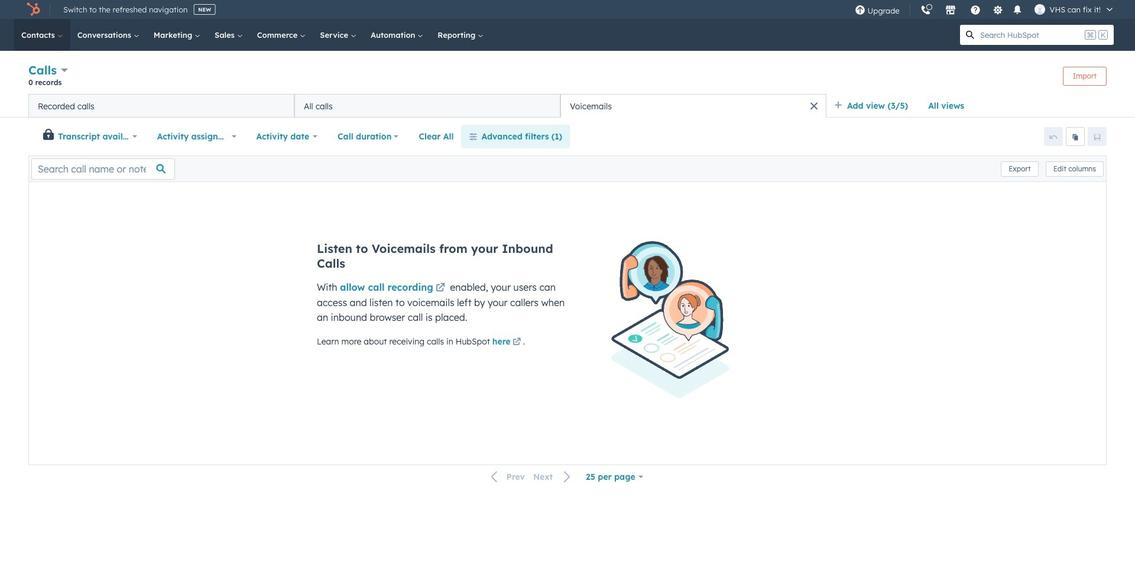 Task type: vqa. For each thing, say whether or not it's contained in the screenshot.
Search Call Name Or Notes Search Box
yes



Task type: locate. For each thing, give the bounding box(es) containing it.
menu
[[849, 0, 1122, 20]]

jer mill image
[[1035, 4, 1046, 15]]

link opens in a new window image
[[513, 338, 521, 347]]

link opens in a new window image
[[436, 282, 445, 296], [436, 284, 445, 293], [513, 336, 521, 350]]

Search HubSpot search field
[[981, 25, 1083, 45]]

pagination navigation
[[484, 469, 579, 485]]

banner
[[28, 62, 1108, 94]]



Task type: describe. For each thing, give the bounding box(es) containing it.
Search call name or notes search field
[[31, 158, 175, 180]]

marketplaces image
[[946, 5, 956, 16]]



